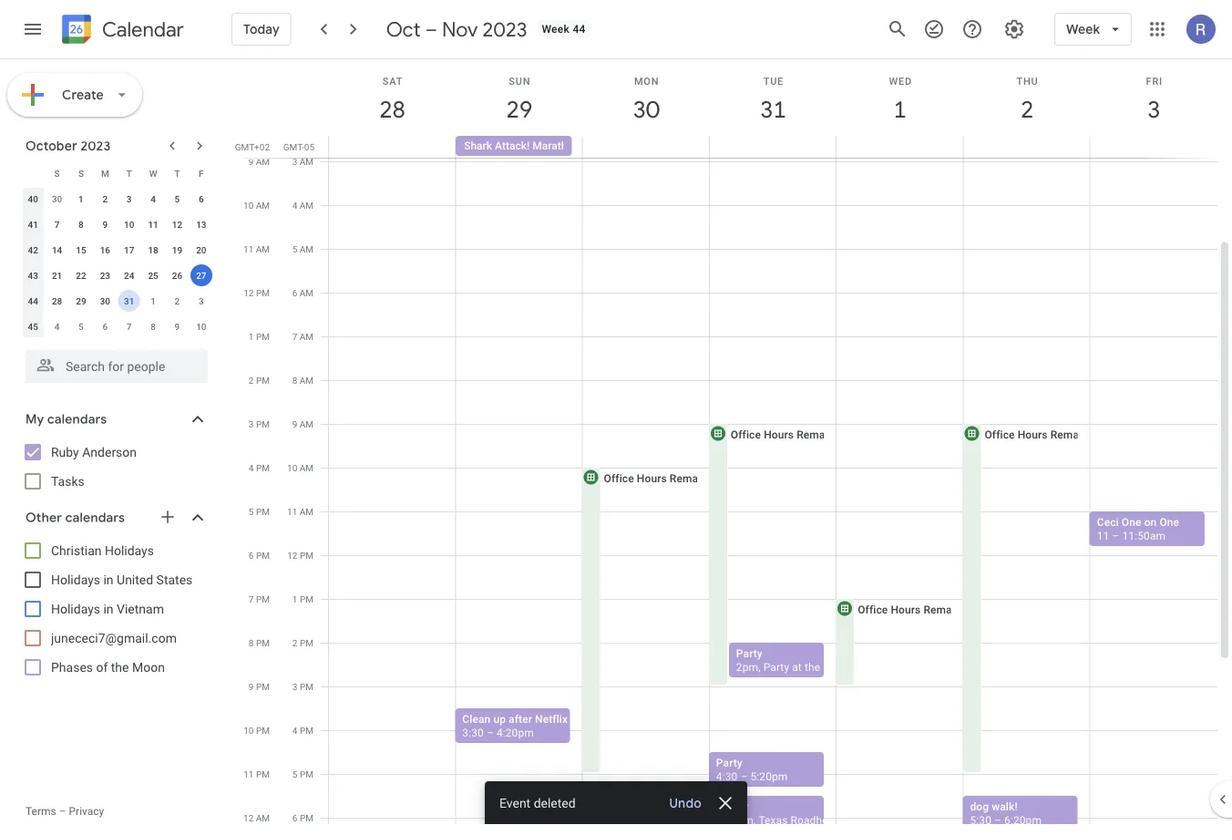 Task type: describe. For each thing, give the bounding box(es) containing it.
gmt+02
[[235, 141, 270, 152]]

undo button
[[662, 794, 710, 813]]

2 link
[[1007, 88, 1049, 130]]

row containing office hours remade
[[321, 30, 1218, 825]]

2 left the "november 3" element
[[175, 295, 180, 306]]

main drawer image
[[22, 18, 44, 40]]

7 for 7 pm
[[249, 594, 254, 605]]

undo
[[670, 795, 702, 812]]

5 right add other calendars image
[[249, 506, 254, 517]]

1 vertical spatial 12 pm
[[288, 550, 314, 561]]

22
[[76, 270, 86, 281]]

1 horizontal spatial 6 pm
[[293, 813, 314, 824]]

10 right november 9 element at the left top
[[196, 321, 207, 332]]

10 down 8 am
[[287, 462, 298, 473]]

party for party
[[737, 647, 763, 660]]

november 7 element
[[118, 316, 140, 337]]

row group inside october 2023 grid
[[21, 186, 213, 339]]

wed
[[890, 75, 913, 87]]

3 am
[[292, 156, 314, 167]]

12 element
[[166, 213, 188, 235]]

0 horizontal spatial 4 pm
[[249, 462, 270, 473]]

calendar heading
[[98, 17, 184, 42]]

row containing 40
[[21, 186, 213, 212]]

5 right 11 pm
[[293, 769, 298, 780]]

in for united
[[103, 572, 114, 587]]

42
[[28, 244, 38, 255]]

today button
[[232, 7, 292, 51]]

7 right 41
[[54, 219, 60, 230]]

1 vertical spatial 2023
[[81, 138, 111, 154]]

2pm ,
[[737, 661, 764, 673]]

week for week 44
[[542, 23, 570, 36]]

netflix
[[535, 713, 568, 725]]

create button
[[7, 73, 142, 117]]

17
[[124, 244, 134, 255]]

31 inside grid
[[760, 94, 786, 124]]

holidays for vietnam
[[51, 601, 100, 616]]

calendars for my calendars
[[47, 411, 107, 428]]

0 vertical spatial 6 pm
[[249, 550, 270, 561]]

5 am
[[292, 243, 314, 254]]

13 element
[[190, 213, 212, 235]]

30 element
[[94, 290, 116, 312]]

ruby anderson
[[51, 445, 137, 460]]

11:50am
[[1123, 529, 1167, 542]]

6 up 7 pm
[[249, 550, 254, 561]]

phases of the moon
[[51, 660, 165, 675]]

14 element
[[46, 239, 68, 261]]

– inside clean up after netflix binge 3:30 – 4:20pm
[[487, 726, 494, 739]]

november 8 element
[[142, 316, 164, 337]]

2pm
[[737, 661, 759, 673]]

6 up 7 am
[[292, 287, 298, 298]]

ceci one on one 11 – 11:50am
[[1098, 516, 1180, 542]]

20
[[196, 244, 207, 255]]

21
[[52, 270, 62, 281]]

november 4 element
[[46, 316, 68, 337]]

my
[[26, 411, 44, 428]]

terms link
[[26, 805, 56, 818]]

shark attack! marathon
[[464, 140, 580, 152]]

9 pm
[[249, 681, 270, 692]]

30 inside mon 30
[[633, 94, 659, 124]]

0 horizontal spatial 3 pm
[[249, 419, 270, 430]]

mon 30
[[633, 75, 660, 124]]

0 horizontal spatial 9 am
[[249, 156, 270, 167]]

1 one from the left
[[1122, 516, 1142, 528]]

my calendars list
[[4, 438, 226, 496]]

row containing 45
[[21, 314, 213, 339]]

2 inside thu 2
[[1020, 94, 1033, 124]]

23 element
[[94, 264, 116, 286]]

5 right november 4 'element'
[[79, 321, 84, 332]]

row containing 44
[[21, 288, 213, 314]]

0 vertical spatial 10 am
[[244, 200, 270, 211]]

25
[[148, 270, 158, 281]]

0 horizontal spatial 11 am
[[244, 243, 270, 254]]

sat
[[383, 75, 403, 87]]

tasks
[[51, 474, 85, 489]]

tue
[[764, 75, 784, 87]]

12 inside "12" element
[[172, 219, 183, 230]]

19
[[172, 244, 183, 255]]

40
[[28, 193, 38, 204]]

18 element
[[142, 239, 164, 261]]

1 horizontal spatial 10 am
[[287, 462, 314, 473]]

43
[[28, 270, 38, 281]]

12 am
[[244, 813, 270, 824]]

9 down 8 am
[[292, 419, 298, 430]]

row containing 42
[[21, 237, 213, 263]]

november 6 element
[[94, 316, 116, 337]]

14
[[52, 244, 62, 255]]

2 right 8 pm on the left of page
[[293, 637, 298, 648]]

16 element
[[94, 239, 116, 261]]

26
[[172, 270, 183, 281]]

17 element
[[118, 239, 140, 261]]

0 vertical spatial 2023
[[483, 16, 528, 42]]

1 horizontal spatial 29
[[506, 94, 532, 124]]

1 right september 30 element
[[79, 193, 84, 204]]

1 horizontal spatial 2 pm
[[293, 637, 314, 648]]

8 for 8 pm
[[249, 637, 254, 648]]

thu 2
[[1017, 75, 1039, 124]]

11 inside the ceci one on one 11 – 11:50am
[[1098, 529, 1110, 542]]

5 up "12" element
[[175, 193, 180, 204]]

31 inside cell
[[124, 295, 134, 306]]

event deleted
[[500, 796, 576, 811]]

6 am
[[292, 287, 314, 298]]

3 inside 'fri 3'
[[1147, 94, 1160, 124]]

29 link
[[499, 88, 541, 130]]

1 link
[[880, 88, 922, 130]]

event
[[500, 796, 531, 811]]

31 link
[[753, 88, 795, 130]]

m
[[101, 168, 109, 179]]

week 44
[[542, 23, 586, 36]]

calendar
[[102, 17, 184, 42]]

6 right 12 am
[[293, 813, 298, 824]]

28 inside grid
[[379, 94, 405, 124]]

september 30 element
[[46, 188, 68, 210]]

7 am
[[292, 331, 314, 342]]

45
[[28, 321, 38, 332]]

9 down gmt+02
[[249, 156, 254, 167]]

oct
[[386, 16, 421, 42]]

1 vertical spatial 1 pm
[[293, 594, 314, 605]]

sun
[[509, 75, 531, 87]]

1 vertical spatial 9 am
[[292, 419, 314, 430]]

– inside the ceci one on one 11 – 11:50am
[[1113, 529, 1120, 542]]

on
[[1145, 516, 1158, 528]]

7 pm
[[249, 594, 270, 605]]

4:30
[[717, 770, 738, 783]]

10 up 11 pm
[[244, 725, 254, 736]]

wed 1
[[890, 75, 913, 124]]

gmt-
[[283, 141, 304, 152]]

10 pm
[[244, 725, 270, 736]]

8 pm
[[249, 637, 270, 648]]

terms
[[26, 805, 56, 818]]

29 element
[[70, 290, 92, 312]]

15 element
[[70, 239, 92, 261]]

28 element
[[46, 290, 68, 312]]

,
[[759, 661, 761, 673]]

1 horizontal spatial 5 pm
[[293, 769, 314, 780]]

11 inside row group
[[148, 219, 158, 230]]

24
[[124, 270, 134, 281]]

11 element
[[142, 213, 164, 235]]

holidays for united
[[51, 572, 100, 587]]

privacy link
[[69, 805, 104, 818]]

today
[[243, 21, 280, 37]]

13
[[196, 219, 207, 230]]

party for party 4:30 – 5:20pm
[[717, 756, 743, 769]]

25 element
[[142, 264, 164, 286]]

28 link
[[372, 88, 414, 130]]

30 for september 30 element
[[52, 193, 62, 204]]

nov
[[442, 16, 478, 42]]

1 t from the left
[[126, 168, 132, 179]]

8 for the november 8 element
[[151, 321, 156, 332]]

dog walk! button
[[963, 796, 1079, 825]]

2 left 8 am
[[249, 375, 254, 386]]

holidays in vietnam
[[51, 601, 164, 616]]

fri 3
[[1147, 75, 1164, 124]]

4 am
[[292, 200, 314, 211]]

october 2023 grid
[[17, 161, 213, 339]]

0 vertical spatial holidays
[[105, 543, 154, 558]]

1 right 7 pm
[[293, 594, 298, 605]]



Task type: locate. For each thing, give the bounding box(es) containing it.
2023
[[483, 16, 528, 42], [81, 138, 111, 154]]

2 down m
[[103, 193, 108, 204]]

16
[[100, 244, 110, 255]]

november 3 element
[[190, 290, 212, 312]]

4:20pm
[[497, 726, 534, 739]]

6 pm right 12 am
[[293, 813, 314, 824]]

other calendars
[[26, 510, 125, 526]]

party inside party 4:30 – 5:20pm
[[717, 756, 743, 769]]

10 element
[[118, 213, 140, 235]]

9 up 10 pm
[[249, 681, 254, 692]]

8 up 9 pm
[[249, 637, 254, 648]]

sat 28
[[379, 75, 405, 124]]

1 down wed
[[893, 94, 906, 124]]

7 up 8 pm on the left of page
[[249, 594, 254, 605]]

24 element
[[118, 264, 140, 286]]

1 horizontal spatial one
[[1160, 516, 1180, 528]]

Search for people text field
[[36, 350, 197, 383]]

calendar element
[[58, 11, 184, 51]]

binge
[[571, 713, 599, 725]]

1 vertical spatial party
[[717, 756, 743, 769]]

1 horizontal spatial 44
[[573, 23, 586, 36]]

1 horizontal spatial week
[[1067, 21, 1101, 37]]

1 right november 10 element
[[249, 331, 254, 342]]

shark
[[464, 140, 493, 152]]

dog
[[971, 800, 990, 813]]

0 horizontal spatial 31
[[124, 295, 134, 306]]

calendars inside dropdown button
[[65, 510, 125, 526]]

10 am left 4 am on the left of the page
[[244, 200, 270, 211]]

november 1 element
[[142, 290, 164, 312]]

1 horizontal spatial 31
[[760, 94, 786, 124]]

the
[[111, 660, 129, 675]]

terms – privacy
[[26, 805, 104, 818]]

0 vertical spatial 5 pm
[[249, 506, 270, 517]]

18
[[148, 244, 158, 255]]

cell containing ceci one on one
[[1090, 30, 1218, 825]]

8 right november 7 element
[[151, 321, 156, 332]]

week inside dropdown button
[[1067, 21, 1101, 37]]

up
[[494, 713, 506, 725]]

0 vertical spatial in
[[103, 572, 114, 587]]

1 horizontal spatial 12 pm
[[288, 550, 314, 561]]

44 inside row group
[[28, 295, 38, 306]]

7 left the november 8 element
[[127, 321, 132, 332]]

1 horizontal spatial t
[[175, 168, 180, 179]]

row containing 43
[[21, 263, 213, 288]]

0 horizontal spatial 29
[[76, 295, 86, 306]]

11 pm
[[244, 769, 270, 780]]

1 vertical spatial 2 pm
[[293, 637, 314, 648]]

calendars for other calendars
[[65, 510, 125, 526]]

s left m
[[78, 168, 84, 179]]

0 vertical spatial 4 pm
[[249, 462, 270, 473]]

1 vertical spatial 31
[[124, 295, 134, 306]]

0 horizontal spatial 44
[[28, 295, 38, 306]]

1 vertical spatial 3 pm
[[293, 681, 314, 692]]

0 vertical spatial party
[[737, 647, 763, 660]]

– right 4:30
[[741, 770, 748, 783]]

of
[[96, 660, 108, 675]]

other calendars button
[[4, 503, 226, 533]]

1 horizontal spatial 2023
[[483, 16, 528, 42]]

1 vertical spatial 28
[[52, 295, 62, 306]]

0 vertical spatial 12 pm
[[244, 287, 270, 298]]

0 horizontal spatial 5 pm
[[249, 506, 270, 517]]

8 for 8 am
[[292, 375, 298, 386]]

1 vertical spatial 30
[[52, 193, 62, 204]]

8 up 15 "element"
[[79, 219, 84, 230]]

holidays
[[105, 543, 154, 558], [51, 572, 100, 587], [51, 601, 100, 616]]

junececi7@gmail.com
[[51, 631, 177, 646]]

5 up 6 am
[[292, 243, 298, 254]]

0 horizontal spatial s
[[54, 168, 60, 179]]

2 pm right 8 pm on the left of page
[[293, 637, 314, 648]]

0 horizontal spatial office hours remade cell
[[581, 30, 711, 825]]

28 left 29 element
[[52, 295, 62, 306]]

6 down f
[[199, 193, 204, 204]]

10 am down 8 am
[[287, 462, 314, 473]]

8 am
[[292, 375, 314, 386]]

1 vertical spatial 4 pm
[[293, 725, 314, 736]]

0 horizontal spatial 28
[[52, 295, 62, 306]]

23
[[100, 270, 110, 281]]

1 vertical spatial in
[[103, 601, 114, 616]]

31 right 30 element
[[124, 295, 134, 306]]

0 horizontal spatial 6 pm
[[249, 550, 270, 561]]

0 vertical spatial 9 am
[[249, 156, 270, 167]]

office hours remade cell
[[581, 30, 711, 825], [836, 30, 965, 825]]

0 vertical spatial 2 pm
[[249, 375, 270, 386]]

2 in from the top
[[103, 601, 114, 616]]

2 pm left 8 am
[[249, 375, 270, 386]]

0 horizontal spatial 10 am
[[244, 200, 270, 211]]

10 left 4 am on the left of the page
[[244, 200, 254, 211]]

week for week
[[1067, 21, 1101, 37]]

holidays up junececi7@gmail.com
[[51, 601, 100, 616]]

0 horizontal spatial 12 pm
[[244, 287, 270, 298]]

holidays in united states
[[51, 572, 193, 587]]

19 element
[[166, 239, 188, 261]]

1 vertical spatial 44
[[28, 295, 38, 306]]

21 element
[[46, 264, 68, 286]]

0 vertical spatial calendars
[[47, 411, 107, 428]]

ruby
[[51, 445, 79, 460]]

2 vertical spatial holidays
[[51, 601, 100, 616]]

0 horizontal spatial 2 pm
[[249, 375, 270, 386]]

0 horizontal spatial 1 pm
[[249, 331, 270, 342]]

2 horizontal spatial 30
[[633, 94, 659, 124]]

1 horizontal spatial 9 am
[[292, 419, 314, 430]]

8 down 7 am
[[292, 375, 298, 386]]

marathon
[[533, 140, 580, 152]]

calendars inside dropdown button
[[47, 411, 107, 428]]

11
[[148, 219, 158, 230], [244, 243, 254, 254], [287, 506, 298, 517], [1098, 529, 1110, 542], [244, 769, 254, 780]]

6 pm up 7 pm
[[249, 550, 270, 561]]

1 office hours remade cell from the left
[[581, 30, 711, 825]]

31 down "tue" on the top right
[[760, 94, 786, 124]]

dog walk!
[[971, 800, 1018, 813]]

1 vertical spatial 6 pm
[[293, 813, 314, 824]]

0 vertical spatial 29
[[506, 94, 532, 124]]

6 pm
[[249, 550, 270, 561], [293, 813, 314, 824]]

row
[[321, 30, 1218, 825], [21, 161, 213, 186], [21, 186, 213, 212], [21, 212, 213, 237], [21, 237, 213, 263], [21, 263, 213, 288], [21, 288, 213, 314], [21, 314, 213, 339]]

0 vertical spatial 11 am
[[244, 243, 270, 254]]

t left w
[[126, 168, 132, 179]]

holidays down christian
[[51, 572, 100, 587]]

sun 29
[[506, 75, 532, 124]]

one up 11:50am
[[1122, 516, 1142, 528]]

28 down sat
[[379, 94, 405, 124]]

7 up 8 am
[[292, 331, 298, 342]]

31 element
[[118, 290, 140, 312]]

november 2 element
[[166, 290, 188, 312]]

1 vertical spatial holidays
[[51, 572, 100, 587]]

7 for 7 am
[[292, 331, 298, 342]]

row group
[[21, 186, 213, 339]]

0 horizontal spatial t
[[126, 168, 132, 179]]

10 left 11 element
[[124, 219, 134, 230]]

5 pm right 11 pm
[[293, 769, 314, 780]]

30 down mon
[[633, 94, 659, 124]]

12
[[172, 219, 183, 230], [244, 287, 254, 298], [288, 550, 298, 561], [244, 813, 254, 824]]

calendars up ruby
[[47, 411, 107, 428]]

1 horizontal spatial 1 pm
[[293, 594, 314, 605]]

in left united
[[103, 572, 114, 587]]

cell containing clean up after netflix binge
[[455, 30, 599, 825]]

create
[[62, 87, 104, 103]]

week button
[[1055, 7, 1133, 51]]

30 right 40
[[52, 193, 62, 204]]

1 inside wed 1
[[893, 94, 906, 124]]

november 10 element
[[190, 316, 212, 337]]

30 right 29 element
[[100, 295, 110, 306]]

29 right 28 element
[[76, 295, 86, 306]]

1 horizontal spatial 28
[[379, 94, 405, 124]]

w
[[149, 168, 157, 179]]

7 for november 7 element
[[127, 321, 132, 332]]

moon
[[132, 660, 165, 675]]

2 office hours remade cell from the left
[[836, 30, 965, 825]]

row containing s
[[21, 161, 213, 186]]

0 vertical spatial 28
[[379, 94, 405, 124]]

2023 up m
[[81, 138, 111, 154]]

0 horizontal spatial one
[[1122, 516, 1142, 528]]

1 pm left 7 am
[[249, 331, 270, 342]]

1 pm
[[249, 331, 270, 342], [293, 594, 314, 605]]

1 vertical spatial 5 pm
[[293, 769, 314, 780]]

26 element
[[166, 264, 188, 286]]

3 link
[[1134, 88, 1176, 130]]

privacy
[[69, 805, 104, 818]]

my calendars button
[[4, 405, 226, 434]]

november 9 element
[[166, 316, 188, 337]]

fri
[[1147, 75, 1164, 87]]

4 inside 'element'
[[54, 321, 60, 332]]

22 element
[[70, 264, 92, 286]]

1 horizontal spatial 4 pm
[[293, 725, 314, 736]]

other
[[26, 510, 62, 526]]

phases
[[51, 660, 93, 675]]

dinner button
[[709, 796, 825, 825]]

in for vietnam
[[103, 601, 114, 616]]

29 inside row group
[[76, 295, 86, 306]]

1 horizontal spatial s
[[78, 168, 84, 179]]

9 am
[[249, 156, 270, 167], [292, 419, 314, 430]]

party
[[737, 647, 763, 660], [717, 756, 743, 769]]

row group containing 40
[[21, 186, 213, 339]]

7
[[54, 219, 60, 230], [127, 321, 132, 332], [292, 331, 298, 342], [249, 594, 254, 605]]

05
[[304, 141, 315, 152]]

clean
[[463, 713, 491, 725]]

1 pm right 7 pm
[[293, 594, 314, 605]]

thu
[[1017, 75, 1039, 87]]

5 pm up 7 pm
[[249, 506, 270, 517]]

28 inside row group
[[52, 295, 62, 306]]

27
[[196, 270, 207, 281]]

in up junececi7@gmail.com
[[103, 601, 114, 616]]

grid
[[233, 30, 1233, 825]]

united
[[117, 572, 153, 587]]

27, today element
[[190, 264, 212, 286]]

party 4:30 – 5:20pm
[[717, 756, 788, 783]]

1 right '31' cell
[[151, 295, 156, 306]]

2 t from the left
[[175, 168, 180, 179]]

1 vertical spatial 10 am
[[287, 462, 314, 473]]

0 vertical spatial 30
[[633, 94, 659, 124]]

0 horizontal spatial week
[[542, 23, 570, 36]]

– right terms
[[59, 805, 66, 818]]

1 s from the left
[[54, 168, 60, 179]]

settings menu image
[[1004, 18, 1026, 40]]

0 horizontal spatial 30
[[52, 193, 62, 204]]

grid containing 28
[[233, 30, 1233, 825]]

oct – nov 2023
[[386, 16, 528, 42]]

walk!
[[992, 800, 1018, 813]]

9 left november 10 element
[[175, 321, 180, 332]]

october
[[26, 138, 77, 154]]

one
[[1122, 516, 1142, 528], [1160, 516, 1180, 528]]

2 s from the left
[[78, 168, 84, 179]]

3:30
[[463, 726, 484, 739]]

after
[[509, 713, 533, 725]]

pm
[[256, 287, 270, 298], [256, 331, 270, 342], [256, 375, 270, 386], [256, 419, 270, 430], [256, 462, 270, 473], [256, 506, 270, 517], [256, 550, 270, 561], [300, 550, 314, 561], [256, 594, 270, 605], [300, 594, 314, 605], [256, 637, 270, 648], [300, 637, 314, 648], [256, 681, 270, 692], [300, 681, 314, 692], [256, 725, 270, 736], [300, 725, 314, 736], [256, 769, 270, 780], [300, 769, 314, 780], [300, 813, 314, 824]]

0 vertical spatial 31
[[760, 94, 786, 124]]

5 pm
[[249, 506, 270, 517], [293, 769, 314, 780]]

shark attack! marathon row
[[321, 136, 1233, 158]]

None search field
[[0, 343, 226, 383]]

1 horizontal spatial 11 am
[[287, 506, 314, 517]]

4 pm
[[249, 462, 270, 473], [293, 725, 314, 736]]

– down ceci
[[1113, 529, 1120, 542]]

am
[[256, 156, 270, 167], [300, 156, 314, 167], [256, 200, 270, 211], [300, 200, 314, 211], [256, 243, 270, 254], [300, 243, 314, 254], [300, 287, 314, 298], [300, 331, 314, 342], [300, 375, 314, 386], [300, 419, 314, 430], [300, 462, 314, 473], [300, 506, 314, 517], [256, 813, 270, 824]]

30 for 30 element
[[100, 295, 110, 306]]

1 horizontal spatial 3 pm
[[293, 681, 314, 692]]

2 one from the left
[[1160, 516, 1180, 528]]

holidays up united
[[105, 543, 154, 558]]

october 2023
[[26, 138, 111, 154]]

vietnam
[[117, 601, 164, 616]]

1 vertical spatial calendars
[[65, 510, 125, 526]]

0 vertical spatial 1 pm
[[249, 331, 270, 342]]

anderson
[[82, 445, 137, 460]]

party up 4:30
[[717, 756, 743, 769]]

6
[[199, 193, 204, 204], [292, 287, 298, 298], [103, 321, 108, 332], [249, 550, 254, 561], [293, 813, 298, 824]]

2 vertical spatial 30
[[100, 295, 110, 306]]

f
[[199, 168, 204, 179]]

30
[[633, 94, 659, 124], [52, 193, 62, 204], [100, 295, 110, 306]]

20 element
[[190, 239, 212, 261]]

1 horizontal spatial 30
[[100, 295, 110, 306]]

one right on
[[1160, 516, 1180, 528]]

row containing 41
[[21, 212, 213, 237]]

november 5 element
[[70, 316, 92, 337]]

6 right november 5 element
[[103, 321, 108, 332]]

attack!
[[495, 140, 530, 152]]

deleted
[[534, 796, 576, 811]]

5
[[175, 193, 180, 204], [292, 243, 298, 254], [79, 321, 84, 332], [249, 506, 254, 517], [293, 769, 298, 780]]

15
[[76, 244, 86, 255]]

add other calendars image
[[159, 508, 177, 526]]

– inside party 4:30 – 5:20pm
[[741, 770, 748, 783]]

remade
[[797, 428, 838, 441], [1051, 428, 1092, 441], [670, 472, 711, 485], [924, 603, 965, 616]]

1 in from the top
[[103, 572, 114, 587]]

2023 right nov
[[483, 16, 528, 42]]

– right oct at the left of the page
[[426, 16, 438, 42]]

29 down the sun
[[506, 94, 532, 124]]

other calendars list
[[4, 536, 226, 682]]

0 vertical spatial 44
[[573, 23, 586, 36]]

1 horizontal spatial office hours remade cell
[[836, 30, 965, 825]]

31 cell
[[117, 288, 141, 314]]

28
[[379, 94, 405, 124], [52, 295, 62, 306]]

my calendars
[[26, 411, 107, 428]]

mon
[[635, 75, 660, 87]]

1 vertical spatial 11 am
[[287, 506, 314, 517]]

office
[[731, 428, 762, 441], [985, 428, 1016, 441], [604, 472, 635, 485], [858, 603, 889, 616]]

party up 2pm ,
[[737, 647, 763, 660]]

0 vertical spatial 3 pm
[[249, 419, 270, 430]]

in
[[103, 572, 114, 587], [103, 601, 114, 616]]

t right w
[[175, 168, 180, 179]]

9 am down gmt+02
[[249, 156, 270, 167]]

2 down thu
[[1020, 94, 1033, 124]]

0 horizontal spatial 2023
[[81, 138, 111, 154]]

1 vertical spatial 29
[[76, 295, 86, 306]]

cell
[[329, 30, 456, 825], [455, 30, 599, 825], [708, 30, 838, 825], [963, 30, 1092, 825], [1090, 30, 1218, 825], [329, 136, 456, 158], [583, 136, 710, 158], [710, 136, 837, 158], [837, 136, 964, 158], [964, 136, 1091, 158], [1091, 136, 1217, 158]]

41
[[28, 219, 38, 230]]

– down the up
[[487, 726, 494, 739]]

9 left 10 element
[[103, 219, 108, 230]]

27 cell
[[189, 263, 213, 288]]

calendars up 'christian holidays'
[[65, 510, 125, 526]]

calendars
[[47, 411, 107, 428], [65, 510, 125, 526]]

9 am down 8 am
[[292, 419, 314, 430]]

s up september 30 element
[[54, 168, 60, 179]]



Task type: vqa. For each thing, say whether or not it's contained in the screenshot.
06
no



